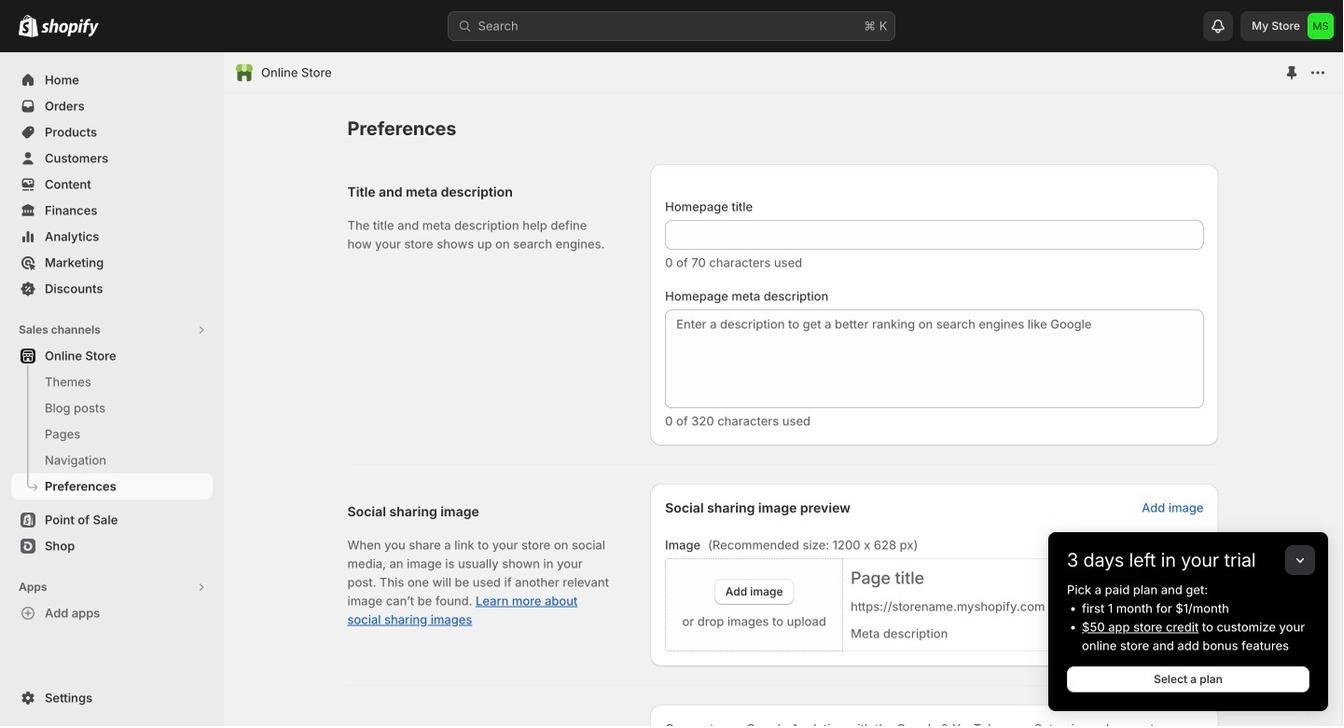Task type: vqa. For each thing, say whether or not it's contained in the screenshot.
5 / 9 Completed
no



Task type: locate. For each thing, give the bounding box(es) containing it.
online store image
[[235, 63, 254, 82]]

shopify image
[[19, 15, 38, 37], [41, 18, 99, 37]]



Task type: describe. For each thing, give the bounding box(es) containing it.
0 horizontal spatial shopify image
[[19, 15, 38, 37]]

1 horizontal spatial shopify image
[[41, 18, 99, 37]]

my store image
[[1308, 13, 1334, 39]]



